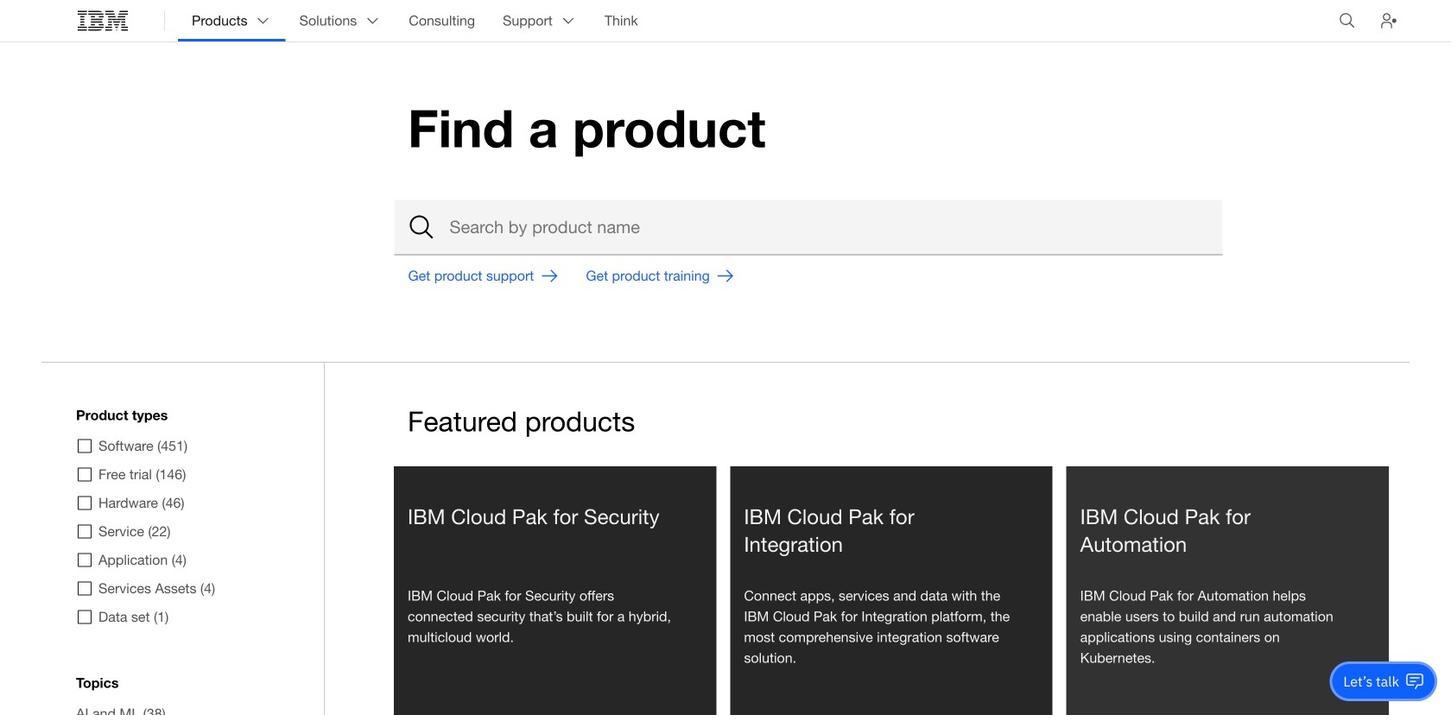 Task type: locate. For each thing, give the bounding box(es) containing it.
Search text field
[[394, 200, 1223, 255]]

search element
[[394, 200, 1223, 255]]



Task type: describe. For each thing, give the bounding box(es) containing it.
let's talk element
[[1344, 672, 1399, 691]]



